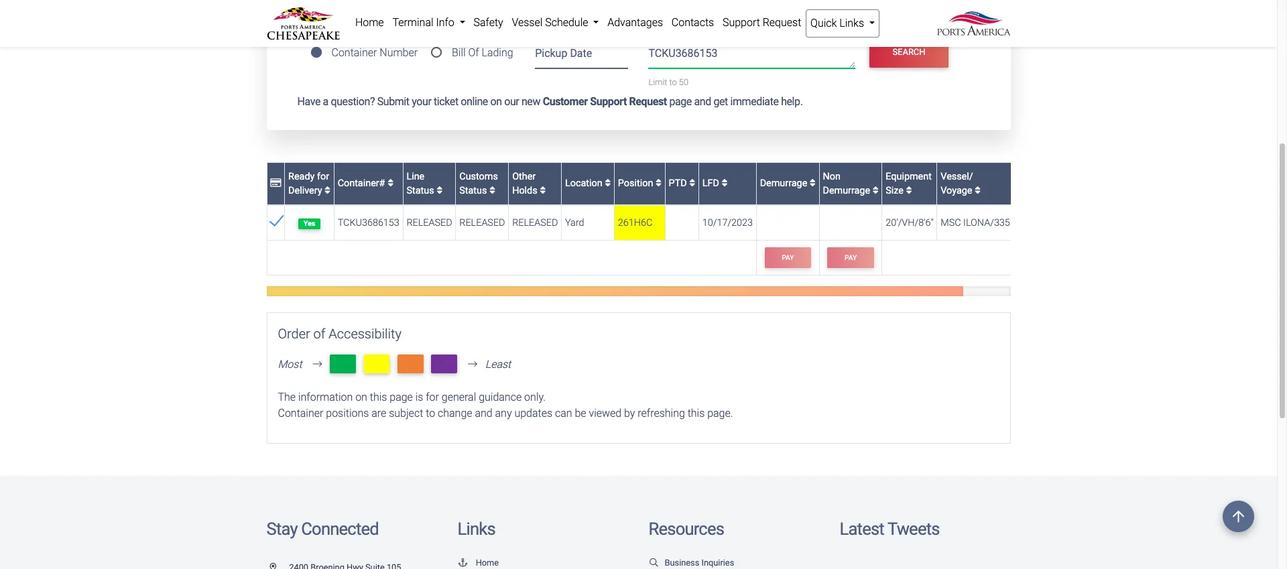 Task type: vqa. For each thing, say whether or not it's contained in the screenshot.


Task type: locate. For each thing, give the bounding box(es) containing it.
1 vertical spatial page
[[390, 391, 413, 404]]

home up container number
[[355, 16, 384, 29]]

and
[[694, 95, 711, 108], [475, 407, 492, 420]]

links up the anchor icon at the left bottom of the page
[[458, 519, 495, 539]]

0 horizontal spatial links
[[458, 519, 495, 539]]

demurrage down non
[[823, 185, 870, 197]]

updates
[[514, 407, 552, 420]]

home link
[[351, 9, 388, 36], [458, 558, 499, 568]]

sort image for non demurrage
[[873, 186, 879, 195]]

number
[[380, 46, 418, 59]]

support right customer
[[590, 95, 627, 108]]

to right 'subject'
[[426, 407, 435, 420]]

sort image down customs
[[489, 186, 495, 195]]

msc ilona/335r
[[941, 217, 1016, 229]]

other
[[512, 171, 536, 182]]

0 horizontal spatial on
[[355, 391, 367, 404]]

subject
[[389, 407, 423, 420]]

to inside the information on this page is for general guidance only. container positions are subject to change and any updates can be viewed by refreshing this page.
[[426, 407, 435, 420]]

1 vertical spatial this
[[688, 407, 705, 420]]

sort image left customs status
[[436, 186, 443, 195]]

sort image left line
[[388, 179, 394, 188]]

on
[[490, 95, 502, 108], [355, 391, 367, 404]]

schedule
[[545, 16, 588, 29]]

status down customs
[[459, 185, 487, 197]]

line
[[407, 171, 424, 182]]

demurrage inside the non demurrage
[[823, 185, 870, 197]]

ready for delivery
[[288, 171, 329, 197]]

on inside the information on this page is for general guidance only. container positions are subject to change and any updates can be viewed by refreshing this page.
[[355, 391, 367, 404]]

2 long arrow right image from the left
[[462, 359, 483, 370]]

location link
[[565, 178, 611, 189]]

sort image inside 'ptd' link
[[689, 179, 695, 188]]

released down customs status
[[459, 217, 505, 229]]

1 horizontal spatial container
[[331, 46, 377, 59]]

status down line
[[407, 185, 434, 197]]

on left our at left top
[[490, 95, 502, 108]]

0 horizontal spatial long arrow right image
[[307, 359, 327, 370]]

page
[[669, 95, 692, 108], [390, 391, 413, 404]]

sort image left lfd
[[689, 179, 695, 188]]

1 vertical spatial for
[[426, 391, 439, 404]]

GCXU5347485 text field
[[649, 45, 855, 68]]

limit to 50
[[649, 77, 688, 87]]

0 horizontal spatial support
[[590, 95, 627, 108]]

for right is
[[426, 391, 439, 404]]

sort image left non
[[810, 179, 816, 188]]

1 horizontal spatial status
[[459, 185, 487, 197]]

request down 'limit'
[[629, 95, 667, 108]]

lading
[[482, 46, 513, 59]]

submit
[[377, 95, 409, 108]]

help.
[[781, 95, 803, 108]]

2 horizontal spatial released
[[512, 217, 558, 229]]

1 horizontal spatial for
[[426, 391, 439, 404]]

mt down accessibility
[[369, 356, 384, 372]]

for
[[317, 171, 329, 182], [426, 391, 439, 404]]

sort image right delivery
[[324, 186, 331, 195]]

0 horizontal spatial released
[[407, 217, 452, 229]]

most
[[278, 358, 302, 371]]

any
[[495, 407, 512, 420]]

ticket
[[434, 95, 458, 108]]

0 vertical spatial for
[[317, 171, 329, 182]]

1 horizontal spatial page
[[669, 95, 692, 108]]

0 horizontal spatial for
[[317, 171, 329, 182]]

0 horizontal spatial container
[[278, 407, 323, 420]]

tcku3686153
[[338, 217, 399, 229]]

demurrage link
[[760, 178, 816, 189]]

0 vertical spatial home
[[355, 16, 384, 29]]

quick links
[[811, 17, 867, 29]]

0 horizontal spatial request
[[629, 95, 667, 108]]

home
[[355, 16, 384, 29], [476, 558, 499, 568]]

search button
[[870, 37, 948, 68]]

1 horizontal spatial released
[[459, 217, 505, 229]]

vessel schedule link
[[508, 9, 603, 36]]

sort image
[[388, 179, 394, 188], [605, 179, 611, 188], [656, 179, 662, 188], [689, 179, 695, 188], [436, 186, 443, 195], [489, 186, 495, 195], [906, 186, 912, 195]]

other holds
[[512, 171, 540, 197]]

page up 'subject'
[[390, 391, 413, 404]]

by
[[624, 407, 635, 420]]

long arrow right image right "most"
[[307, 359, 327, 370]]

1 horizontal spatial home
[[476, 558, 499, 568]]

accessibility
[[329, 326, 402, 342]]

2 released from the left
[[459, 217, 505, 229]]

0 horizontal spatial and
[[475, 407, 492, 420]]

sort image left size
[[873, 186, 879, 195]]

1 long arrow right image from the left
[[307, 359, 327, 370]]

only.
[[524, 391, 546, 404]]

lfd link
[[702, 178, 728, 189]]

1 horizontal spatial links
[[839, 17, 864, 29]]

1 horizontal spatial on
[[490, 95, 502, 108]]

have a question? submit your ticket online on our new customer support request page and get immediate help.
[[297, 95, 803, 108]]

0 horizontal spatial this
[[370, 391, 387, 404]]

customs status
[[459, 171, 498, 197]]

1 vertical spatial on
[[355, 391, 367, 404]]

container number
[[331, 46, 418, 59]]

your
[[412, 95, 431, 108]]

location
[[565, 178, 605, 189]]

support up gcxu5347485 'text box'
[[723, 16, 760, 29]]

advantages
[[607, 16, 663, 29]]

bill of lading
[[452, 46, 513, 59]]

ilona/335r
[[963, 217, 1016, 229]]

sort image right "voyage"
[[975, 186, 981, 195]]

1 vertical spatial support
[[590, 95, 627, 108]]

container down the
[[278, 407, 323, 420]]

request left quick at the top right of the page
[[763, 16, 801, 29]]

1 vertical spatial container
[[278, 407, 323, 420]]

stay
[[266, 519, 297, 539]]

this
[[370, 391, 387, 404], [688, 407, 705, 420]]

1 vertical spatial links
[[458, 519, 495, 539]]

0 horizontal spatial page
[[390, 391, 413, 404]]

0 vertical spatial support
[[723, 16, 760, 29]]

on up the positions
[[355, 391, 367, 404]]

1 vertical spatial request
[[629, 95, 667, 108]]

Pickup Date text field
[[535, 42, 628, 69]]

search image
[[649, 559, 659, 568]]

container
[[331, 46, 377, 59], [278, 407, 323, 420]]

0 vertical spatial container
[[331, 46, 377, 59]]

demurrage left non
[[760, 178, 810, 189]]

sort image up the 10/17/2023
[[722, 179, 728, 188]]

sort image for vessel/ voyage
[[975, 186, 981, 195]]

sort image
[[722, 179, 728, 188], [810, 179, 816, 188], [324, 186, 331, 195], [540, 186, 546, 195], [873, 186, 879, 195], [975, 186, 981, 195]]

1 horizontal spatial request
[[763, 16, 801, 29]]

guidance
[[479, 391, 522, 404]]

sort image left ptd
[[656, 179, 662, 188]]

status inside customs status
[[459, 185, 487, 197]]

order
[[278, 326, 310, 342]]

0 horizontal spatial to
[[426, 407, 435, 420]]

support request
[[723, 16, 801, 29]]

request
[[763, 16, 801, 29], [629, 95, 667, 108]]

1 status from the left
[[407, 185, 434, 197]]

long arrow right image left least
[[462, 359, 483, 370]]

position
[[618, 178, 656, 189]]

mt up is
[[403, 356, 418, 372]]

a
[[323, 95, 328, 108]]

safety link
[[469, 9, 508, 36]]

1 horizontal spatial long arrow right image
[[462, 359, 483, 370]]

sort image right holds
[[540, 186, 546, 195]]

1 horizontal spatial to
[[669, 77, 677, 87]]

size
[[886, 185, 904, 197]]

0 horizontal spatial status
[[407, 185, 434, 197]]

3 mt from the left
[[403, 356, 418, 372]]

0 horizontal spatial home
[[355, 16, 384, 29]]

mt down order of accessibility
[[335, 356, 351, 372]]

to left 50
[[669, 77, 677, 87]]

released down line status
[[407, 217, 452, 229]]

0 vertical spatial links
[[839, 17, 864, 29]]

vessel/
[[941, 171, 973, 182]]

container inside the information on this page is for general guidance only. container positions are subject to change and any updates can be viewed by refreshing this page.
[[278, 407, 323, 420]]

home right the anchor icon at the left bottom of the page
[[476, 558, 499, 568]]

2 status from the left
[[459, 185, 487, 197]]

mt up the general
[[436, 356, 452, 372]]

released
[[407, 217, 452, 229], [459, 217, 505, 229], [512, 217, 558, 229]]

support
[[723, 16, 760, 29], [590, 95, 627, 108]]

links
[[839, 17, 864, 29], [458, 519, 495, 539]]

1 horizontal spatial demurrage
[[823, 185, 870, 197]]

261h6c
[[618, 217, 652, 229]]

customer
[[543, 95, 588, 108]]

equipment
[[886, 171, 932, 182]]

for right ready
[[317, 171, 329, 182]]

and left get on the right of the page
[[694, 95, 711, 108]]

20'/vh/8'6"
[[886, 217, 934, 229]]

terminal info link
[[388, 9, 469, 36]]

this up the are
[[370, 391, 387, 404]]

0 vertical spatial to
[[669, 77, 677, 87]]

latest tweets
[[840, 519, 940, 539]]

released down holds
[[512, 217, 558, 229]]

0 vertical spatial and
[[694, 95, 711, 108]]

information
[[298, 391, 353, 404]]

sort image left position
[[605, 179, 611, 188]]

page down 50
[[669, 95, 692, 108]]

1 vertical spatial home link
[[458, 558, 499, 568]]

this left page.
[[688, 407, 705, 420]]

bill
[[452, 46, 466, 59]]

are
[[372, 407, 386, 420]]

links right quick at the top right of the page
[[839, 17, 864, 29]]

container left number
[[331, 46, 377, 59]]

safety
[[474, 16, 503, 29]]

sort image inside location link
[[605, 179, 611, 188]]

long arrow right image
[[307, 359, 327, 370], [462, 359, 483, 370]]

and left any
[[475, 407, 492, 420]]

0 horizontal spatial home link
[[351, 9, 388, 36]]

1 vertical spatial home
[[476, 558, 499, 568]]

1 vertical spatial and
[[475, 407, 492, 420]]

links inside "link"
[[839, 17, 864, 29]]

have
[[297, 95, 320, 108]]

1 vertical spatial to
[[426, 407, 435, 420]]

status inside line status
[[407, 185, 434, 197]]



Task type: describe. For each thing, give the bounding box(es) containing it.
the information on this page is for general guidance only. container positions are subject to change and any updates can be viewed by refreshing this page.
[[278, 391, 733, 420]]

immediate
[[730, 95, 779, 108]]

question?
[[331, 95, 375, 108]]

status for customs
[[459, 185, 487, 197]]

customs
[[459, 171, 498, 182]]

anchor image
[[458, 559, 468, 568]]

4 mt from the left
[[436, 356, 452, 372]]

contacts link
[[667, 9, 718, 36]]

quick links link
[[806, 9, 880, 38]]

for inside "ready for delivery"
[[317, 171, 329, 182]]

vessel
[[512, 16, 543, 29]]

of
[[468, 46, 479, 59]]

credit card image
[[270, 179, 281, 188]]

advantages link
[[603, 9, 667, 36]]

delivery
[[288, 185, 322, 197]]

inquiries
[[701, 558, 734, 568]]

ready
[[288, 171, 315, 182]]

lfd
[[702, 178, 722, 189]]

sort image inside container# link
[[388, 179, 394, 188]]

status for line
[[407, 185, 434, 197]]

2 mt from the left
[[369, 356, 384, 372]]

map marker alt image
[[270, 564, 287, 569]]

equipment size
[[886, 171, 932, 197]]

be
[[575, 407, 586, 420]]

0 horizontal spatial demurrage
[[760, 178, 810, 189]]

sort image inside lfd link
[[722, 179, 728, 188]]

page inside the information on this page is for general guidance only. container positions are subject to change and any updates can be viewed by refreshing this page.
[[390, 391, 413, 404]]

page.
[[707, 407, 733, 420]]

new
[[521, 95, 540, 108]]

for inside the information on this page is for general guidance only. container positions are subject to change and any updates can be viewed by refreshing this page.
[[426, 391, 439, 404]]

support request link
[[718, 9, 806, 36]]

sort image inside demurrage link
[[810, 179, 816, 188]]

yard
[[565, 217, 584, 229]]

resources
[[649, 519, 724, 539]]

positions
[[326, 407, 369, 420]]

can
[[555, 407, 572, 420]]

0 vertical spatial request
[[763, 16, 801, 29]]

customer support request link
[[543, 95, 667, 108]]

go to top image
[[1223, 501, 1254, 532]]

viewed
[[589, 407, 622, 420]]

business
[[665, 558, 699, 568]]

search
[[892, 47, 925, 57]]

sort image for other holds
[[540, 186, 546, 195]]

online
[[461, 95, 488, 108]]

1 horizontal spatial support
[[723, 16, 760, 29]]

non
[[823, 171, 841, 182]]

yes
[[303, 219, 315, 228]]

holds
[[512, 185, 537, 197]]

stay connected
[[266, 519, 379, 539]]

business inquiries
[[665, 558, 734, 568]]

line status
[[407, 171, 436, 197]]

non demurrage
[[823, 171, 873, 197]]

general
[[442, 391, 476, 404]]

order of accessibility
[[278, 326, 402, 342]]

of
[[313, 326, 325, 342]]

quick
[[811, 17, 837, 29]]

tweets
[[887, 519, 940, 539]]

terminal
[[392, 16, 433, 29]]

business inquiries link
[[649, 558, 734, 568]]

position link
[[618, 178, 662, 189]]

0 vertical spatial on
[[490, 95, 502, 108]]

ptd link
[[669, 178, 695, 189]]

connected
[[301, 519, 379, 539]]

terminal info
[[392, 16, 457, 29]]

1 horizontal spatial and
[[694, 95, 711, 108]]

1 mt from the left
[[335, 356, 351, 372]]

get
[[714, 95, 728, 108]]

3 released from the left
[[512, 217, 558, 229]]

0 vertical spatial this
[[370, 391, 387, 404]]

container# link
[[338, 178, 394, 189]]

and inside the information on this page is for general guidance only. container positions are subject to change and any updates can be viewed by refreshing this page.
[[475, 407, 492, 420]]

vessel schedule
[[512, 16, 591, 29]]

the
[[278, 391, 296, 404]]

10/17/2023
[[702, 217, 753, 229]]

latest
[[840, 519, 884, 539]]

change
[[438, 407, 472, 420]]

0 vertical spatial home link
[[351, 9, 388, 36]]

1 released from the left
[[407, 217, 452, 229]]

sort image inside position link
[[656, 179, 662, 188]]

is
[[415, 391, 423, 404]]

our
[[504, 95, 519, 108]]

contacts
[[672, 16, 714, 29]]

sort image down equipment
[[906, 186, 912, 195]]

sort image for ready for delivery
[[324, 186, 331, 195]]

limit
[[649, 77, 667, 87]]

1 horizontal spatial this
[[688, 407, 705, 420]]

info
[[436, 16, 454, 29]]

least
[[485, 358, 511, 371]]

container#
[[338, 178, 388, 189]]

msc
[[941, 217, 961, 229]]

refreshing
[[638, 407, 685, 420]]

0 vertical spatial page
[[669, 95, 692, 108]]

1 horizontal spatial home link
[[458, 558, 499, 568]]

ptd
[[669, 178, 689, 189]]



